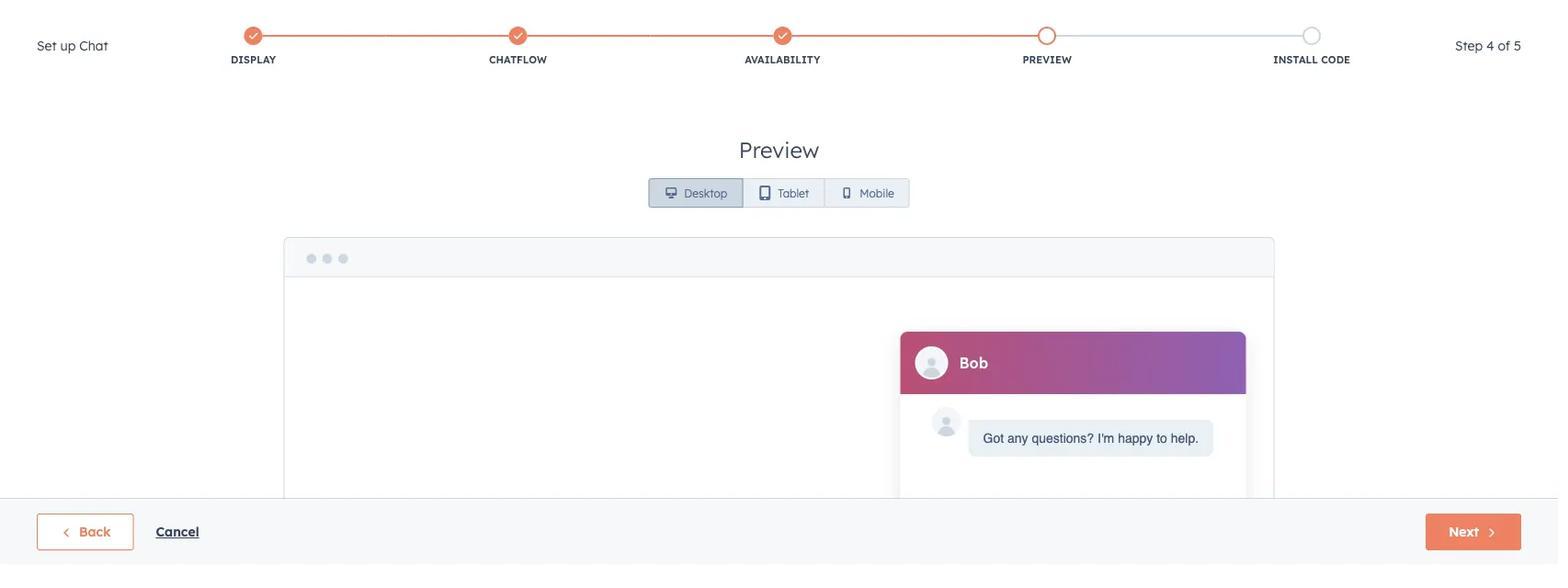Task type: vqa. For each thing, say whether or not it's contained in the screenshot.
Customize for Customize ticket cards Choose the properties shown on each ticket card in your pipeline board view
no



Task type: locate. For each thing, give the bounding box(es) containing it.
step
[[1455, 38, 1483, 54]]

back
[[79, 524, 111, 540]]

next button
[[1426, 514, 1521, 551]]

preview
[[1023, 53, 1072, 66], [739, 136, 819, 164]]

5
[[1514, 38, 1521, 54]]

1 vertical spatial preview
[[739, 136, 819, 164]]

any
[[1008, 431, 1028, 446]]

group
[[648, 178, 910, 208]]

menu
[[1201, 0, 1536, 29]]

1 menu item from the left
[[1201, 0, 1299, 29]]

tablet button
[[742, 178, 825, 208]]

availability
[[745, 53, 820, 66]]

desktop
[[684, 186, 727, 200]]

1 horizontal spatial preview
[[1023, 53, 1072, 66]]

happy
[[1118, 431, 1153, 446]]

0 horizontal spatial preview
[[739, 136, 819, 164]]

list
[[121, 23, 1444, 71]]

chat
[[79, 38, 108, 54]]

step 4 of 5
[[1455, 38, 1521, 54]]

preview inside list item
[[1023, 53, 1072, 66]]

got
[[983, 431, 1004, 446]]

search image
[[1520, 48, 1533, 61]]

got any questions? i'm happy to help.
[[983, 431, 1199, 446]]

chatflow completed list item
[[386, 23, 650, 71]]

set up chat
[[37, 38, 108, 54]]

desktop button
[[648, 178, 743, 208]]

0 vertical spatial preview
[[1023, 53, 1072, 66]]

agent says: got any questions? i'm happy to help. element
[[983, 428, 1199, 450]]

tablet
[[778, 186, 809, 200]]

cancel
[[156, 524, 199, 540]]

menu item
[[1201, 0, 1299, 29], [1299, 0, 1303, 29], [1303, 0, 1345, 29]]

install
[[1273, 53, 1318, 66]]

install code
[[1273, 53, 1351, 66]]

back button
[[37, 514, 134, 551]]

Search HubSpot search field
[[1300, 39, 1525, 70]]

install code list item
[[1180, 23, 1444, 71]]



Task type: describe. For each thing, give the bounding box(es) containing it.
3 menu item from the left
[[1303, 0, 1345, 29]]

cancel button
[[156, 521, 199, 543]]

mobile
[[860, 186, 894, 200]]

next
[[1449, 524, 1479, 540]]

4
[[1487, 38, 1495, 54]]

code
[[1321, 53, 1351, 66]]

bob
[[959, 354, 988, 372]]

of
[[1498, 38, 1511, 54]]

set
[[37, 38, 57, 54]]

group containing desktop
[[648, 178, 910, 208]]

chatflow
[[489, 53, 547, 66]]

to
[[1157, 431, 1167, 446]]

help.
[[1171, 431, 1199, 446]]

up
[[60, 38, 76, 54]]

display completed list item
[[121, 23, 386, 71]]

display
[[231, 53, 276, 66]]

preview list item
[[915, 23, 1180, 71]]

search button
[[1510, 39, 1542, 70]]

list containing display
[[121, 23, 1444, 71]]

i'm
[[1098, 431, 1114, 446]]

mobile button
[[824, 178, 910, 208]]

questions?
[[1032, 431, 1094, 446]]

availability completed list item
[[650, 23, 915, 71]]

set up chat heading
[[37, 35, 108, 57]]

2 menu item from the left
[[1299, 0, 1303, 29]]



